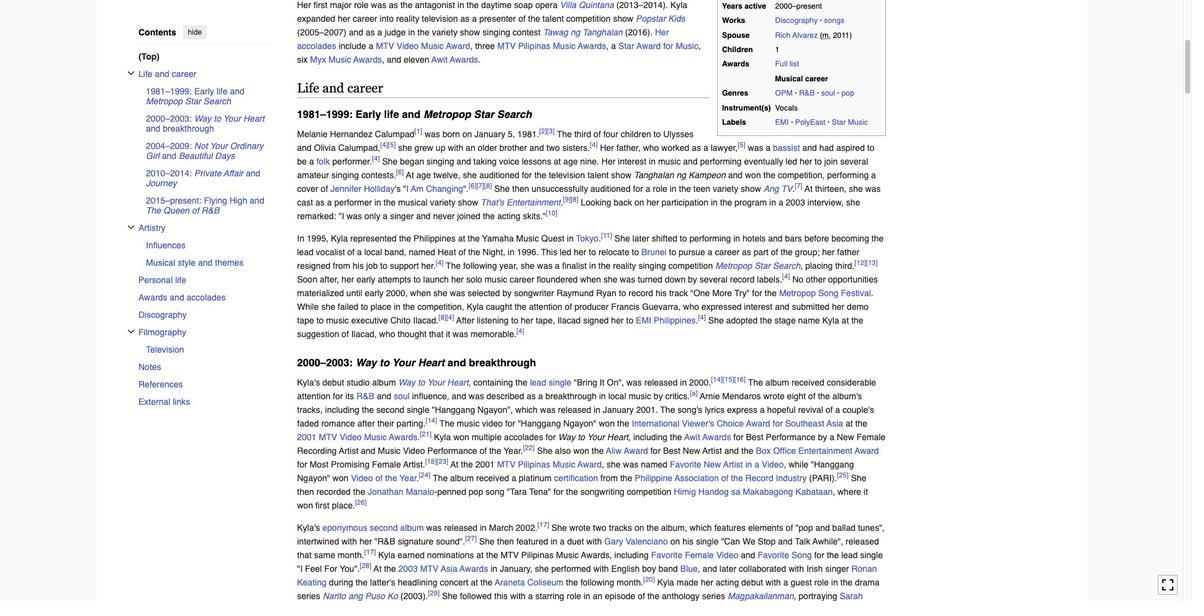 Task type: describe. For each thing, give the bounding box(es) containing it.
multiple
[[472, 432, 502, 442]]

ngayon" inside , while "hanggang ngayon" won
[[297, 473, 330, 483]]

her inside [4] [5] she grew up with an older brother and two sisters. [4] her father, who worked as a lawyer, [5] was a bassist
[[600, 143, 614, 153]]

references
[[138, 379, 183, 389]]

0 horizontal spatial 2000–2003: way to your heart and breakthrough
[[146, 113, 264, 133]]

track
[[669, 288, 688, 298]]

full list link
[[775, 60, 799, 69]]

and left eleven
[[387, 54, 401, 64]]

for right video
[[505, 419, 515, 429]]

attention inside the album received considerable attention for its
[[297, 391, 330, 401]]

[26]
[[355, 498, 367, 507]]

1 horizontal spatial [17] link
[[537, 521, 549, 529]]

asia inside [14] the music video for "hanggang ngayon" won the international viewer's choice award for southeast asia at the 2001 mtv video music awards . [21] kyla won multiple accolades for way to your heart , including the awit awards
[[827, 419, 843, 429]]

association
[[675, 473, 719, 483]]

to down "caught"
[[511, 315, 518, 325]]

favorite inside [22] she also won the aliw award for best new artist and the box office entertainment award for most promising female artist. [18] [23] at the 2001 mtv pilipinas music award , she was named favorite new artist in a video
[[670, 460, 701, 470]]

twelve,
[[433, 170, 460, 180]]

[6] at age twelve, she auditioned for the television talent show tanghalan ng kampeon
[[396, 168, 726, 180]]

[4] down third
[[590, 141, 598, 149]]

1 [5] link from the left
[[388, 141, 396, 149]]

kyla made her acting debut with a guest role in the drama series
[[297, 578, 880, 601]]

for down international at bottom right
[[650, 446, 661, 456]]

[25]
[[837, 471, 849, 480]]

include
[[339, 41, 366, 51]]

1 vertical spatial r&b link
[[357, 391, 374, 401]]

her accolades
[[297, 27, 669, 51]]

bassist
[[773, 143, 800, 153]]

music inside [22] she also won the aliw award for best new artist and the box office entertainment award for most promising female artist. [18] [23] at the 2001 mtv pilipinas music award , she was named favorite new artist in a video
[[553, 460, 575, 470]]

"i inside looking back on her participation in the program in a 2003 interview, she remarked: "i was only a singer and never joined the acting skits."
[[339, 211, 344, 221]]

singing up the jennifer
[[331, 170, 359, 180]]

his inside on his single "can we stop and talk awhile", released that same month.
[[682, 537, 694, 547]]

of right the vocalist
[[347, 247, 355, 257]]

single inside on his single "can we stop and talk awhile", released that same month.
[[696, 537, 719, 547]]

the inside "[17] kyla earned nominations at the mtv pilipinas music awards, including favorite female video and favorite song"
[[486, 550, 498, 560]]

music down include
[[328, 54, 351, 64]]

metropop up born
[[423, 108, 471, 121]]

album inside the album received considerable attention for its
[[765, 378, 789, 388]]

[18]
[[425, 457, 437, 466]]

looking
[[581, 197, 611, 207]]

1981.
[[517, 129, 539, 139]]

and inside the and had aspired to be a
[[802, 143, 817, 153]]

at inside [22] she also won the aliw award for best new artist and the box office entertainment award for most promising female artist. [18] [23] at the 2001 mtv pilipinas music award , she was named favorite new artist in a video
[[450, 460, 458, 470]]

1 horizontal spatial performance
[[766, 432, 816, 442]]

[4] link down third
[[590, 141, 598, 149]]

with down awards,
[[593, 564, 609, 574]]

singing down up
[[427, 156, 454, 166]]

received inside video of the year . [24] the album received a platinum certification from the philippine association of the record industry (pari). [25]
[[476, 473, 509, 483]]

to inside the third of four children to ulysses and olivia calumpad,
[[654, 129, 661, 139]]

0 vertical spatial pilipinas
[[518, 41, 550, 51]]

1 horizontal spatial [6] link
[[469, 182, 476, 190]]

star inside "[4] the following year, she was a finalist in the reality singing competition metropop star search , placing third. [12] [13]"
[[755, 261, 770, 271]]

producer
[[574, 302, 609, 312]]

1 [5] from the left
[[388, 141, 396, 149]]

musical for musical style and themes
[[146, 257, 175, 267]]

by inside no other opportunities materialized until early 2000, when she was selected by songwriter raymund ryan to record his track "one more try" for the
[[502, 288, 512, 298]]

her up until
[[342, 274, 354, 284]]

to up suggestion
[[316, 315, 324, 325]]

metropop song festival
[[779, 288, 871, 298]]

[17] inside "[17] kyla earned nominations at the mtv pilipinas music awards, including favorite female video and favorite song"
[[364, 548, 376, 557]]

of right revival on the bottom right
[[826, 405, 833, 415]]

selected
[[468, 288, 500, 298]]

[11]
[[601, 231, 612, 240]]

(
[[820, 31, 822, 39]]

life and career inside "link"
[[138, 69, 196, 79]]

1 vertical spatial 2000–2003: way to your heart and breakthrough
[[297, 357, 536, 369]]

a inside at thirteen, she was cast as a performer in the musical variety show
[[327, 197, 332, 207]]

musical for musical career
[[775, 74, 803, 83]]

aliw
[[606, 446, 622, 456]]

araneta
[[495, 578, 525, 588]]

the down the songwriter
[[515, 302, 527, 312]]

song inside "[17] kyla earned nominations at the mtv pilipinas music awards, including favorite female video and favorite song"
[[792, 550, 812, 560]]

1 horizontal spatial new
[[704, 460, 721, 470]]

[4] link down the songwriter
[[516, 327, 524, 336]]

1 vertical spatial 2000–2003:
[[297, 357, 353, 369]]

music up eleven
[[421, 41, 444, 51]]

instrument(s)
[[722, 104, 771, 112]]

she inside no other opportunities materialized until early 2000, when she was selected by songwriter raymund ryan to record his track "one more try" for the
[[433, 288, 447, 298]]

began
[[400, 156, 424, 166]]

faded
[[297, 419, 319, 429]]

also
[[555, 446, 571, 456]]

the left philippine
[[620, 473, 632, 483]]

the down [28] link
[[356, 578, 368, 588]]

her inside kyla made her acting debut with a guest role in the drama series
[[701, 578, 713, 588]]

1 horizontal spatial life
[[297, 80, 319, 95]]

won left multiple
[[453, 432, 469, 442]]

metropop star search link
[[715, 261, 800, 271]]

name
[[798, 315, 820, 325]]

entertainment inside that's entertainment . [9] [8]
[[506, 197, 561, 207]]

kyla inside [14] the music video for "hanggang ngayon" won the international viewer's choice award for southeast asia at the 2001 mtv video music awards . [21] kyla won multiple accolades for way to your heart , including the awit awards
[[434, 432, 451, 442]]

and down an
[[457, 156, 471, 166]]

fullscreen image
[[1162, 579, 1174, 591]]

ng inside [6] at age twelve, she auditioned for the television talent show tanghalan ng kampeon
[[676, 170, 686, 180]]

1 vertical spatial 1981–1999: early life and metropop star search
[[297, 108, 532, 121]]

second inside the kyla's eponymous second album was released in march 2002. [17]
[[370, 523, 398, 533]]

entertainment inside [22] she also won the aliw award for best new artist and the box office entertainment award for most promising female artist. [18] [23] at the 2001 mtv pilipinas music award , she was named favorite new artist in a video
[[798, 446, 852, 456]]

which inside she wrote two tracks on the album, which features elements of "pop and ballad tunes", intertwined with her "r&b signature sound".
[[690, 523, 712, 533]]

personal life
[[138, 275, 186, 285]]

[4] left after
[[446, 313, 454, 322]]

of right heat
[[458, 247, 466, 257]]

metropop song festival link
[[779, 288, 871, 298]]

r&b for r&b and soul influence, and was described as a breakthrough in local music by critics. [a]
[[357, 391, 374, 401]]

her down francis
[[611, 315, 624, 325]]

guest
[[791, 578, 812, 588]]

of inside (2013–2014). kyla expanded her career into reality television as a presenter of the talent competition show
[[518, 13, 526, 23]]

[4] link left the no
[[782, 272, 790, 281]]

guevarra,
[[642, 302, 681, 312]]

popstar
[[636, 13, 666, 23]]

spouse
[[722, 31, 750, 39]]

vocals
[[775, 104, 798, 112]]

a inside she later shifted to performing in hotels and bars before becoming the lead vocalist of a local band, named heat of the night, in 1996. this led her to relocate to
[[357, 247, 362, 257]]

2 horizontal spatial artist
[[723, 460, 743, 470]]

this
[[541, 247, 557, 257]]

to right job
[[380, 261, 387, 271]]

x small image for filmography
[[127, 328, 134, 335]]

ordinary
[[230, 141, 263, 151]]

the down certification link
[[566, 487, 578, 497]]

[4] down the songwriter
[[516, 327, 524, 336]]

[4] link down calumpad
[[380, 141, 388, 149]]

life and career link
[[138, 65, 272, 82]]

the down that's
[[483, 211, 495, 221]]

lawyer,
[[711, 143, 738, 153]]

filmography link
[[138, 323, 272, 341]]

video inside [14] the music video for "hanggang ngayon" won the international viewer's choice award for southeast asia at the 2001 mtv video music awards . [21] kyla won multiple accolades for way to your heart , including the awit awards
[[340, 432, 362, 442]]

never
[[433, 211, 455, 221]]

star up aspired
[[832, 118, 846, 127]]

to left the brunei link
[[632, 247, 639, 257]]

and right girl
[[162, 151, 176, 161]]

performing for and won the competition, performing a cover of
[[827, 170, 869, 180]]

influences link
[[146, 236, 272, 254]]

heart up ordinary at the left top of page
[[243, 113, 264, 123]]

mtv right three
[[497, 41, 516, 51]]

in down ang
[[769, 197, 776, 207]]

the inside she wrote two tracks on the album, which features elements of "pop and ballad tunes", intertwined with her "r&b signature sound".
[[647, 523, 659, 533]]

the left stage
[[760, 315, 772, 325]]

listening
[[477, 315, 509, 325]]

acting inside looking back on her participation in the program in a 2003 interview, she remarked: "i was only a singer and never joined the acting skits."
[[497, 211, 521, 221]]

at inside [6] at age twelve, she auditioned for the television talent show tanghalan ng kampeon
[[406, 170, 414, 180]]

metropop inside 1981–1999: early life and metropop star search
[[146, 96, 182, 106]]

arnie mendaros wrote eight of the album's tracks, including the second single "hanggang ngayon", which was released in january 2001. the song's lyrics express a hopeful revival of a couple's faded romance after their parting.
[[297, 391, 874, 429]]

the down the 'couple's'
[[855, 419, 867, 429]]

viewer's
[[682, 419, 714, 429]]

in inside popstar kids (2005–2007) and as a judge in the variety show singing contest tawag ng tanghalan (2016).
[[408, 27, 415, 37]]

. inside [14] the music video for "hanggang ngayon" won the international viewer's choice award for southeast asia at the 2001 mtv video music awards . [21] kyla won multiple accolades for way to your heart , including the awit awards
[[418, 432, 420, 442]]

olivia
[[314, 143, 336, 153]]

parting.
[[397, 419, 426, 429]]

[15]
[[723, 375, 734, 384]]

mtv down 'judge'
[[376, 41, 394, 51]]

the inside (2013–2014). kyla expanded her career into reality television as a presenter of the talent competition show
[[528, 13, 540, 23]]

[25] link
[[837, 471, 849, 480]]

video
[[482, 419, 503, 429]]

favorite up band at the right of page
[[651, 550, 682, 560]]

[4] down calumpad
[[380, 141, 388, 149]]

awards down parting.
[[389, 432, 418, 442]]

star up the third of four children to ulysses and olivia calumpad,
[[474, 108, 494, 121]]

1 [7] link from the left
[[476, 182, 484, 190]]

asia inside [28] at the 2003 mtv asia awards in january, she performed with english boy band blue , and later collaborated with irish singer
[[441, 564, 457, 574]]

1 vertical spatial pop
[[469, 487, 483, 497]]

, left three
[[470, 41, 473, 51]]

1 horizontal spatial [14] link
[[711, 375, 723, 384]]

and inside . while she failed to place in the competition, kyla caught the attention of producer francis guevarra, who expressed interest and submitted her demo tape to music executive chito ilacad.
[[775, 302, 789, 312]]

several inside she began singing and taking voice lessons at age nine. her interest in music and performing eventually led her to join several amateur singing contests.
[[840, 156, 868, 166]]

, left eleven
[[382, 54, 384, 64]]

0 horizontal spatial 2000–2003:
[[146, 113, 192, 123]]

awards down include
[[353, 54, 382, 64]]

boy
[[642, 564, 656, 574]]

during
[[329, 578, 353, 588]]

talent inside (2013–2014). kyla expanded her career into reality television as a presenter of the talent competition show
[[543, 13, 564, 23]]

links
[[172, 396, 190, 406]]

1 vertical spatial [17] link
[[364, 548, 376, 557]]

the inside for the lead single "i feel for you".
[[827, 550, 839, 560]]

age inside she began singing and taking voice lessons at age nine. her interest in music and performing eventually led her to join several amateur singing contests.
[[563, 156, 578, 166]]

2 horizontal spatial [8] link
[[571, 195, 578, 204]]

kyla's for debut
[[297, 378, 320, 388]]

0 vertical spatial r&b link
[[799, 89, 815, 98]]

for right tena" on the left bottom
[[553, 487, 564, 497]]

a inside "[4] the following year, she was a finalist in the reality singing competition metropop star search , placing third. [12] [13]"
[[555, 261, 560, 271]]

hotels
[[743, 233, 766, 243]]

the inside she then recorded the
[[353, 487, 365, 497]]

album inside the kyla's eponymous second album was released in march 2002. [17]
[[400, 523, 424, 533]]

romance
[[321, 419, 355, 429]]

to up executive
[[361, 302, 368, 312]]

0 horizontal spatial accolades
[[186, 292, 225, 302]]

. inside video of the year . [24] the album received a platinum certification from the philippine association of the record industry (pari). [25]
[[417, 473, 419, 483]]

your down thought
[[392, 357, 415, 369]]

duet
[[567, 537, 584, 547]]

video up eleven
[[397, 41, 419, 51]]

1 vertical spatial breakthrough
[[469, 357, 536, 369]]

cast
[[297, 197, 313, 207]]

the down performed
[[566, 578, 578, 588]]

0 horizontal spatial awit awards link
[[431, 54, 478, 64]]

1 vertical spatial discography
[[138, 310, 186, 319]]

for down hopeful
[[773, 419, 783, 429]]

and inside on his single "can we stop and talk awhile", released that same month.
[[778, 537, 793, 547]]

she inside [6] at age twelve, she auditioned for the television talent show tanghalan ng kampeon
[[463, 170, 477, 180]]

[4] inside "[4] the following year, she was a finalist in the reality singing competition metropop star search , placing third. [12] [13]"
[[436, 259, 443, 267]]

her left solo
[[451, 274, 464, 284]]

0 horizontal spatial 1981–1999: early life and metropop star search
[[146, 86, 244, 106]]

the left box
[[741, 446, 753, 456]]

music down tawag
[[553, 41, 576, 51]]

list
[[790, 60, 799, 69]]

tawag
[[543, 27, 568, 37]]

calumpad
[[375, 129, 415, 139]]

1 vertical spatial performance
[[427, 446, 477, 456]]

back
[[614, 197, 632, 207]]

0 vertical spatial discography link
[[775, 16, 818, 25]]

and up their
[[377, 391, 391, 401]]

2 [7] from the left
[[795, 182, 802, 190]]

. inside [8] [4] after listening to her tape, ilacad signed her to emi philippines . [4]
[[696, 315, 698, 325]]

local inside she later shifted to performing in hotels and bars before becoming the lead vocalist of a local band, named heat of the night, in 1996. this led her to relocate to
[[364, 247, 382, 257]]

then inside [27] she then featured in a duet with gary valenciano
[[497, 537, 514, 547]]

the left program
[[720, 197, 732, 207]]

as inside to pursue a career as part of the group; her father resigned from his job to support her.
[[742, 247, 751, 257]]

show inside [6] at age twelve, she auditioned for the television talent show tanghalan ng kampeon
[[611, 170, 631, 180]]

awards down three
[[450, 54, 478, 64]]

the up jonathan
[[385, 473, 397, 483]]

2001 inside [22] she also won the aliw award for best new artist and the box office entertainment award for most promising female artist. [18] [23] at the 2001 mtv pilipinas music award , she was named favorite new artist in a video
[[475, 460, 495, 470]]

the up after
[[362, 405, 374, 415]]

1 horizontal spatial search
[[497, 108, 532, 121]]

[a]
[[690, 389, 698, 398]]

awards down choice
[[702, 432, 731, 442]]

song
[[486, 487, 504, 497]]

heart up way to your heart link
[[418, 357, 445, 369]]

kyla's for eponymous
[[297, 523, 320, 533]]

on his single "can we stop and talk awhile", released that same month.
[[297, 537, 879, 560]]

during the latter's headlining concert at the araneta coliseum the following month. [20]
[[327, 575, 655, 588]]

0 horizontal spatial new
[[683, 446, 700, 456]]

to down shifted
[[669, 247, 676, 257]]

she inside [27] she then featured in a duet with gary valenciano
[[479, 537, 495, 547]]

melanie hernandez calumpad [1] was born on january 5, 1981. [2] [3]
[[297, 127, 555, 139]]

of down the favorite new artist in a video link
[[721, 473, 728, 483]]

private
[[194, 168, 221, 178]]

[16] link
[[734, 375, 746, 384]]

place
[[371, 302, 391, 312]]

favorite down the stop
[[758, 550, 789, 560]]

she wrote two tracks on the album, which features elements of "pop and ballad tunes", intertwined with her "r&b signature sound".
[[297, 523, 885, 547]]

january inside melanie hernandez calumpad [1] was born on january 5, 1981. [2] [3]
[[474, 129, 505, 139]]

the down joined
[[468, 233, 480, 243]]

[4] link left after
[[446, 313, 454, 322]]

released inside kyla's debut studio album way to your heart , containing the lead single "bring it on", was released in 2000. [14] [15] [16]
[[644, 378, 678, 388]]

following inside during the latter's headlining concert at the araneta coliseum the following month. [20]
[[580, 578, 614, 588]]

[4] link down expressed
[[698, 313, 706, 322]]

executive
[[351, 315, 388, 325]]

the left aliw
[[592, 446, 604, 456]]

metropop down the no
[[779, 288, 816, 298]]

and down worked
[[683, 156, 698, 166]]

the left night,
[[468, 247, 480, 257]]

, inside , while "hanggang ngayon" won
[[784, 460, 786, 470]]

second inside the arnie mendaros wrote eight of the album's tracks, including the second single "hanggang ngayon", which was released in january 2001. the song's lyrics express a hopeful revival of a couple's faded romance after their parting.
[[376, 405, 404, 415]]

1 horizontal spatial discography
[[775, 16, 818, 25]]

0 horizontal spatial discography link
[[138, 306, 272, 323]]

for down 'popstar kids' link
[[663, 41, 673, 51]]

later inside she later shifted to performing in hotels and bars before becoming the lead vocalist of a local band, named heat of the night, in 1996. this led her to relocate to
[[632, 233, 649, 243]]

show inside (2013–2014). kyla expanded her career into reality television as a presenter of the talent competition show
[[613, 13, 633, 23]]

the up [13] link at the right top of the page
[[872, 233, 884, 243]]

works
[[722, 16, 745, 25]]

"pop
[[795, 523, 813, 533]]

1 [7] from the left
[[476, 182, 484, 190]]

1 horizontal spatial artist
[[702, 446, 722, 456]]

she inside she then recorded the
[[851, 473, 867, 483]]

, where it won first place.
[[297, 487, 868, 511]]

awards and accolades
[[138, 292, 225, 302]]

2 vertical spatial competition
[[627, 487, 671, 497]]

television inside [6] at age twelve, she auditioned for the television talent show tanghalan ng kampeon
[[549, 170, 585, 180]]

she inside [4] [5] she grew up with an older brother and two sisters. [4] her father, who worked as a lawyer, [5] was a bassist
[[398, 143, 412, 153]]

0 vertical spatial [6] link
[[396, 168, 404, 177]]

contents
[[138, 27, 176, 37]]

[4] link up contests.
[[372, 154, 380, 163]]

with up guest
[[789, 564, 804, 574]]

2 [5] from the left
[[738, 141, 745, 149]]

elements
[[748, 523, 783, 533]]

her left tape,
[[521, 315, 533, 325]]

way up not
[[194, 113, 211, 123]]

1 horizontal spatial pop
[[842, 89, 854, 98]]

"hanggang inside the arnie mendaros wrote eight of the album's tracks, including the second single "hanggang ngayon", which was released in january 2001. the song's lyrics express a hopeful revival of a couple's faded romance after their parting.
[[432, 405, 475, 415]]

on inside melanie hernandez calumpad [1] was born on january 5, 1981. [2] [3]
[[462, 129, 472, 139]]

award down the 'couple's'
[[855, 446, 879, 456]]

and beautiful days
[[159, 151, 235, 161]]

1 horizontal spatial soul link
[[821, 89, 835, 98]]

1 vertical spatial life
[[384, 108, 399, 121]]

brother
[[500, 143, 527, 153]]

for inside no other opportunities materialized until early 2000, when she was selected by songwriter raymund ryan to record his track "one more try" for the
[[752, 288, 762, 298]]

was inside the kyla's eponymous second album was released in march 2002. [17]
[[426, 523, 442, 533]]

role inside jennifer holliday 's " i am changing ". [6] [7] [8] she then unsuccessfully auditioned for a role in the teen variety show ang tv . [7]
[[653, 184, 667, 194]]

the up the chito at the left of the page
[[403, 302, 415, 312]]

of up jonathan
[[375, 473, 383, 483]]

down
[[665, 274, 686, 284]]

her.
[[421, 261, 436, 271]]

the left araneta
[[480, 578, 493, 588]]

she inside at thirteen, she was cast as a performer in the musical variety show
[[849, 184, 863, 194]]

won up for best performance by a new female recording artist and music video performance of the year.
[[599, 419, 615, 429]]

vocalist
[[316, 247, 345, 257]]

to up not your ordinary girl
[[213, 113, 221, 123]]

1 vertical spatial early
[[356, 108, 381, 121]]

to up pursue
[[680, 233, 687, 243]]

, down tawag ng tanghalan link
[[606, 41, 609, 51]]

southeast
[[785, 419, 824, 429]]

1 vertical spatial life and career
[[297, 80, 383, 95]]

1 vertical spatial awit awards link
[[684, 432, 731, 442]]

the up the sa
[[731, 473, 743, 483]]

2 vertical spatial life
[[175, 275, 186, 285]]

was inside the arnie mendaros wrote eight of the album's tracks, including the second single "hanggang ngayon", which was released in january 2001. the song's lyrics express a hopeful revival of a couple's faded romance after their parting.
[[540, 405, 555, 415]]

she inside soon after, her early attempts to launch her solo music career floundered when she was turned down by several record labels. [4]
[[603, 274, 617, 284]]

and up [1] link
[[402, 108, 421, 121]]

won inside [22] she also won the aliw award for best new artist and the box office entertainment award for most promising female artist. [18] [23] at the 2001 mtv pilipinas music award , she was named favorite new artist in a video
[[573, 446, 589, 456]]

2 vertical spatial [8] link
[[439, 313, 446, 322]]

2002.
[[516, 523, 537, 533]]

and up the 2004–2009:
[[146, 123, 160, 133]]

your inside kyla's debut studio album way to your heart , containing the lead single "bring it on", was released in 2000. [14] [15] [16]
[[427, 378, 445, 388]]

1 horizontal spatial emi
[[775, 118, 789, 127]]

no other opportunities materialized until early 2000, when she was selected by songwriter raymund ryan to record his track "one more try" for the
[[297, 274, 878, 298]]

opm link
[[775, 89, 793, 98]]

reality inside (2013–2014). kyla expanded her career into reality television as a presenter of the talent competition show
[[396, 13, 419, 23]]

to down tokyo link
[[589, 247, 596, 257]]

[9]
[[563, 195, 571, 204]]

signature
[[398, 537, 434, 547]]

, inside [14] the music video for "hanggang ngayon" won the international viewer's choice award for southeast asia at the 2001 mtv video music awards . [21] kyla won multiple accolades for way to your heart , including the awit awards
[[628, 432, 631, 442]]

1 horizontal spatial 1981–1999:
[[297, 108, 353, 121]]

[22] link
[[523, 444, 535, 452]]

[4] link down heat
[[436, 259, 443, 267]]

0 horizontal spatial [14] link
[[426, 416, 437, 425]]

emi link
[[775, 118, 789, 127]]

, while "hanggang ngayon" won
[[297, 460, 854, 483]]

award up video of the year . [24] the album received a platinum certification from the philippine association of the record industry (pari). [25]
[[578, 460, 602, 470]]

early inside no other opportunities materialized until early 2000, when she was selected by songwriter raymund ryan to record his track "one more try" for the
[[365, 288, 384, 298]]

music down kids
[[676, 41, 698, 51]]

0 vertical spatial song
[[818, 288, 839, 298]]

the inside popstar kids (2005–2007) and as a judge in the variety show singing contest tawag ng tanghalan (2016).
[[417, 27, 430, 37]]



Task type: vqa. For each thing, say whether or not it's contained in the screenshot.
Hide image
no



Task type: locate. For each thing, give the bounding box(es) containing it.
1 horizontal spatial acting
[[716, 578, 739, 588]]

reality up 'judge'
[[396, 13, 419, 23]]

1 horizontal spatial 2001
[[475, 460, 495, 470]]

kyla inside "[17] kyla earned nominations at the mtv pilipinas music awards, including favorite female video and favorite song"
[[378, 550, 395, 560]]

thirteen,
[[815, 184, 846, 194]]

program
[[735, 197, 767, 207]]

artistry
[[138, 223, 165, 233]]

1 vertical spatial [14] link
[[426, 416, 437, 425]]

0 vertical spatial female
[[857, 432, 886, 442]]

[10]
[[546, 209, 557, 218]]

1981–1999:
[[146, 86, 192, 96], [297, 108, 353, 121]]

local down represented
[[364, 247, 382, 257]]

influence,
[[412, 391, 449, 401]]

0 horizontal spatial competition,
[[417, 302, 464, 312]]

2 vertical spatial his
[[682, 537, 694, 547]]

acting inside kyla made her acting debut with a guest role in the drama series
[[716, 578, 739, 588]]

award down (2016).
[[637, 41, 661, 51]]

life and career down (top) at the top left of the page
[[138, 69, 196, 79]]

in left hotels
[[733, 233, 740, 243]]

1 vertical spatial ng
[[676, 170, 686, 180]]

0 horizontal spatial ng
[[571, 27, 580, 37]]

0 vertical spatial variety
[[432, 27, 458, 37]]

the inside the third of four children to ulysses and olivia calumpad,
[[557, 129, 572, 139]]

album right studio
[[372, 378, 396, 388]]

as inside popstar kids (2005–2007) and as a judge in the variety show singing contest tawag ng tanghalan (2016).
[[366, 27, 375, 37]]

eponymous second album link
[[322, 523, 424, 533]]

the inside kyla's debut studio album way to your heart , containing the lead single "bring it on", was released in 2000. [14] [15] [16]
[[515, 378, 527, 388]]

0 vertical spatial x small image
[[127, 223, 134, 231]]

for inside jennifer holliday 's " i am changing ". [6] [7] [8] she then unsuccessfully auditioned for a role in the teen variety show ang tv . [7]
[[633, 184, 643, 194]]

[6]
[[396, 168, 404, 177], [469, 182, 476, 190]]

to down executive
[[380, 357, 389, 369]]

at inside in 1995, kyla represented the philippines at the yamaha music quest in tokyo . [11]
[[458, 233, 465, 243]]

the inside kyla made her acting debut with a guest role in the drama series
[[840, 578, 853, 588]]

2 [7] link from the left
[[795, 182, 802, 190]]

2 kyla's from the top
[[297, 523, 320, 533]]

discography
[[775, 16, 818, 25], [138, 310, 186, 319]]

hide button
[[183, 25, 207, 39]]

1 horizontal spatial several
[[840, 156, 868, 166]]

in up record
[[745, 460, 752, 470]]

video of the year . [24] the album received a platinum certification from the philippine association of the record industry (pari). [25]
[[351, 471, 849, 483]]

with down collaborated
[[766, 578, 781, 588]]

1 horizontal spatial television
[[549, 170, 585, 180]]

and up way to your heart link
[[448, 357, 466, 369]]

0 vertical spatial [8]
[[484, 182, 492, 190]]

0 vertical spatial age
[[563, 156, 578, 166]]

kyla right [21]
[[434, 432, 451, 442]]

star award for music link
[[618, 41, 698, 51]]

x small image
[[127, 69, 134, 77]]

1 horizontal spatial interest
[[744, 302, 773, 312]]

raymund
[[557, 288, 594, 298]]

0 horizontal spatial tanghalan
[[583, 27, 623, 37]]

0 horizontal spatial debut
[[322, 378, 344, 388]]

when down launch in the top of the page
[[410, 288, 431, 298]]

from up songwriting
[[600, 473, 618, 483]]

best down international at bottom right
[[663, 446, 680, 456]]

1 horizontal spatial singer
[[825, 564, 849, 574]]

1 vertical spatial later
[[719, 564, 736, 574]]

"hanggang up [25] link
[[811, 460, 854, 470]]

2000–2003: down suggestion
[[297, 357, 353, 369]]

she down thirteen,
[[846, 197, 860, 207]]

the inside 2015–present: flying high and the queen of r&b
[[146, 205, 161, 215]]

francis
[[611, 302, 640, 312]]

1 horizontal spatial soul
[[821, 89, 835, 98]]

taking
[[473, 156, 497, 166]]

way
[[194, 113, 211, 123], [356, 357, 377, 369], [398, 378, 415, 388], [558, 432, 575, 442]]

0 vertical spatial [14] link
[[711, 375, 723, 384]]

variety inside at thirteen, she was cast as a performer in the musical variety show
[[430, 197, 456, 207]]

music inside . while she failed to place in the competition, kyla caught the attention of producer francis guevarra, who expressed interest and submitted her demo tape to music executive chito ilacad.
[[326, 315, 349, 325]]

television link
[[146, 341, 272, 358]]

which right the album,
[[690, 523, 712, 533]]

from for resigned
[[333, 261, 350, 271]]

reality
[[396, 13, 419, 23], [613, 261, 636, 271]]

competition, inside and won the competition, performing a cover of
[[778, 170, 825, 180]]

1 horizontal spatial when
[[580, 274, 601, 284]]

and down (top) at the top left of the page
[[155, 69, 169, 79]]

pop left song
[[469, 487, 483, 497]]

[20] link
[[643, 575, 655, 584]]

and inside [4] [5] she grew up with an older brother and two sisters. [4] her father, who worked as a lawyer, [5] was a bassist
[[529, 143, 544, 153]]

the right the [23]
[[461, 460, 473, 470]]

1 vertical spatial who
[[683, 302, 699, 312]]

musical
[[398, 197, 428, 207]]

breakthrough
[[163, 123, 214, 133], [469, 357, 536, 369], [545, 391, 597, 401]]

star down (2016).
[[618, 41, 634, 51]]

finalist
[[562, 261, 587, 271]]

2003 down earned
[[398, 564, 418, 574]]

and inside 2015–present: flying high and the queen of r&b
[[249, 195, 264, 205]]

1 horizontal spatial [5] link
[[738, 141, 745, 149]]

by inside soon after, her early attempts to launch her solo music career floundered when she was turned down by several record labels. [4]
[[688, 274, 697, 284]]

was inside [4] [5] she grew up with an older brother and two sisters. [4] her father, who worked as a lawyer, [5] was a bassist
[[748, 143, 763, 153]]

2003 inside looking back on her participation in the program in a 2003 interview, she remarked: "i was only a singer and never joined the acting skits."
[[786, 197, 805, 207]]

including inside "[17] kyla earned nominations at the mtv pilipinas music awards, including favorite female video and favorite song"
[[614, 550, 649, 560]]

that's entertainment . [9] [8]
[[481, 195, 578, 207]]

0 horizontal spatial interest
[[618, 156, 646, 166]]

debut inside kyla made her acting debut with a guest role in the drama series
[[741, 578, 763, 588]]

filmography
[[138, 327, 186, 337]]

2003 down tv
[[786, 197, 805, 207]]

x small image
[[127, 223, 134, 231], [127, 328, 134, 335]]

the right [3] at the top left of page
[[557, 129, 572, 139]]

0 vertical spatial [8] link
[[484, 182, 492, 190]]

mendaros
[[722, 391, 761, 401]]

was right thirteen,
[[865, 184, 881, 194]]

1 horizontal spatial [17]
[[537, 521, 549, 529]]

the down multiple
[[489, 446, 501, 456]]

to inside no other opportunities materialized until early 2000, when she was selected by songwriter raymund ryan to record his track "one more try" for the
[[619, 288, 626, 298]]

jonathan manalo link
[[368, 487, 434, 497]]

1 vertical spatial 1981–1999:
[[297, 108, 353, 121]]

to
[[213, 113, 221, 123], [654, 129, 661, 139], [867, 143, 874, 153], [815, 156, 822, 166], [680, 233, 687, 243], [589, 247, 596, 257], [632, 247, 639, 257], [669, 247, 676, 257], [380, 261, 387, 271], [414, 274, 421, 284], [619, 288, 626, 298], [361, 302, 368, 312], [316, 315, 324, 325], [511, 315, 518, 325], [626, 315, 633, 325], [380, 357, 389, 369], [418, 378, 425, 388], [578, 432, 585, 442]]

music inside "[17] kyla earned nominations at the mtv pilipinas music awards, including favorite female video and favorite song"
[[556, 550, 579, 560]]

for inside for the lead single "i feel for you".
[[814, 550, 824, 560]]

from inside video of the year . [24] the album received a platinum certification from the philippine association of the record industry (pari). [25]
[[600, 473, 618, 483]]

0 vertical spatial performing
[[700, 156, 742, 166]]

with up awards,
[[586, 537, 602, 547]]

female inside for best performance by a new female recording artist and music video performance of the year.
[[857, 432, 886, 442]]

the up aliw award 'link'
[[617, 419, 629, 429]]

0 vertical spatial singer
[[390, 211, 414, 221]]

1 horizontal spatial two
[[593, 523, 607, 533]]

children
[[621, 129, 651, 139]]

0 horizontal spatial following
[[463, 261, 497, 271]]

0 vertical spatial awit
[[431, 54, 448, 64]]

several down aspired
[[840, 156, 868, 166]]

[7] right tv
[[795, 182, 802, 190]]

0 horizontal spatial age
[[416, 170, 431, 180]]

external links link
[[138, 393, 272, 410]]

video down box
[[762, 460, 784, 470]]

single inside the arnie mendaros wrote eight of the album's tracks, including the second single "hanggang ngayon", which was released in january 2001. the song's lyrics express a hopeful revival of a couple's faded romance after their parting.
[[407, 405, 429, 415]]

for inside [6] at age twelve, she auditioned for the television talent show tanghalan ng kampeon
[[522, 170, 532, 180]]

include a mtv video music award , three mtv pilipinas music awards , a star award for music
[[336, 41, 698, 51]]

job
[[366, 261, 378, 271]]

and inside popstar kids (2005–2007) and as a judge in the variety show singing contest tawag ng tanghalan (2016).
[[349, 27, 363, 37]]

her down the four
[[600, 143, 614, 153]]

video down promising
[[351, 473, 373, 483]]

. inside that's entertainment . [9] [8]
[[561, 197, 563, 207]]

0 vertical spatial entertainment
[[506, 197, 561, 207]]

1
[[775, 45, 779, 54]]

not
[[194, 141, 207, 151]]

her inside to pursue a career as part of the group; her father resigned from his job to support her.
[[822, 247, 835, 257]]

way up the influence,
[[398, 378, 415, 388]]

0 vertical spatial new
[[837, 432, 854, 442]]

auditioned inside jennifer holliday 's " i am changing ". [6] [7] [8] she then unsuccessfully auditioned for a role in the teen variety show ang tv . [7]
[[590, 184, 631, 194]]

and inside 1981–1999: early life and metropop star search
[[230, 86, 244, 96]]

1 horizontal spatial reality
[[613, 261, 636, 271]]

0 vertical spatial attention
[[529, 302, 562, 312]]

led inside she later shifted to performing in hotels and bars before becoming the lead vocalist of a local band, named heat of the night, in 1996. this led her to relocate to
[[560, 247, 571, 257]]

0 vertical spatial local
[[364, 247, 382, 257]]

0 vertical spatial named
[[409, 247, 435, 257]]

following inside "[4] the following year, she was a finalist in the reality singing competition metropop star search , placing third. [12] [13]"
[[463, 261, 497, 271]]

concert
[[440, 578, 468, 588]]

singer right irish
[[825, 564, 849, 574]]

the down awhile",
[[827, 550, 839, 560]]

tv
[[781, 184, 792, 194]]

contest
[[513, 27, 541, 37]]

[11] link
[[601, 231, 612, 240]]

won
[[745, 170, 761, 180], [599, 419, 615, 429], [453, 432, 469, 442], [573, 446, 589, 456], [333, 473, 348, 483], [297, 501, 313, 511]]

1 vertical spatial it
[[864, 487, 868, 497]]

songs link
[[824, 16, 845, 25]]

ngayon" down 'most'
[[297, 473, 330, 483]]

revival
[[798, 405, 823, 415]]

1 vertical spatial entertainment
[[798, 446, 852, 456]]

described
[[487, 391, 524, 401]]

1 horizontal spatial accolades
[[297, 41, 336, 51]]

0 vertical spatial several
[[840, 156, 868, 166]]

competition, inside . while she failed to place in the competition, kyla caught the attention of producer francis guevarra, who expressed interest and submitted her demo tape to music executive chito ilacad.
[[417, 302, 464, 312]]

for
[[663, 41, 673, 51], [522, 170, 532, 180], [633, 184, 643, 194], [752, 288, 762, 298], [333, 391, 343, 401], [505, 419, 515, 429], [773, 419, 783, 429], [546, 432, 556, 442], [733, 432, 744, 442], [650, 446, 661, 456], [297, 460, 307, 470], [553, 487, 564, 497], [814, 550, 824, 560]]

television up jennifer holliday 's " i am changing ". [6] [7] [8] she then unsuccessfully auditioned for a role in the teen variety show ang tv . [7]
[[549, 170, 585, 180]]

performing for she later shifted to performing in hotels and bars before becoming the lead vocalist of a local band, named heat of the night, in 1996. this led her to relocate to
[[689, 233, 731, 243]]

she up contests.
[[382, 156, 398, 166]]

local
[[364, 247, 382, 257], [608, 391, 626, 401]]

[14] inside [14] the music video for "hanggang ngayon" won the international viewer's choice award for southeast asia at the 2001 mtv video music awards . [21] kyla won multiple accolades for way to your heart , including the awit awards
[[426, 416, 437, 425]]

received
[[792, 378, 824, 388], [476, 473, 509, 483]]

jennifer holliday 's " i am changing ". [6] [7] [8] she then unsuccessfully auditioned for a role in the teen variety show ang tv . [7]
[[330, 182, 802, 194]]

reality inside "[4] the following year, she was a finalist in the reality singing competition metropop star search , placing third. [12] [13]"
[[613, 261, 636, 271]]

[17] inside the kyla's eponymous second album was released in march 2002. [17]
[[537, 521, 549, 529]]

1 vertical spatial soul link
[[394, 391, 410, 401]]

1 horizontal spatial [8] link
[[484, 182, 492, 190]]

female down the 'couple's'
[[857, 432, 886, 442]]

kyla's inside kyla's debut studio album way to your heart , containing the lead single "bring it on", was released in 2000. [14] [15] [16]
[[297, 378, 320, 388]]

music down the also
[[553, 460, 575, 470]]

acting
[[497, 211, 521, 221], [716, 578, 739, 588]]

himig handog sa makabagong kabataan link
[[674, 487, 833, 497]]

life inside "link"
[[138, 69, 152, 79]]

song's
[[678, 405, 702, 415]]

, left the 'children'
[[698, 41, 701, 51]]

1 vertical spatial [6] link
[[469, 182, 476, 190]]

video down "can
[[716, 550, 738, 560]]

2 horizontal spatial search
[[773, 261, 800, 271]]

. while she failed to place in the competition, kyla caught the attention of producer francis guevarra, who expressed interest and submitted her demo tape to music executive chito ilacad.
[[297, 288, 873, 325]]

month.
[[338, 550, 364, 560], [617, 578, 643, 588]]

a inside and won the competition, performing a cover of
[[871, 170, 876, 180]]

[5] down the labels
[[738, 141, 745, 149]]

month. down english
[[617, 578, 643, 588]]

awards down 'personal'
[[138, 292, 167, 302]]

the down international at bottom right
[[670, 432, 682, 442]]

1 horizontal spatial musical
[[775, 74, 803, 83]]

a inside popstar kids (2005–2007) and as a judge in the variety show singing contest tawag ng tanghalan (2016).
[[377, 27, 382, 37]]

[8] link down jennifer holliday 's " i am changing ". [6] [7] [8] she then unsuccessfully auditioned for a role in the teen variety show ang tv . [7]
[[571, 195, 578, 204]]

music down worked
[[658, 156, 681, 166]]

2 vertical spatial search
[[773, 261, 800, 271]]

her down 'popstar kids' link
[[655, 27, 669, 37]]

and down favorite female video 'link'
[[703, 564, 717, 574]]

1 vertical spatial life
[[297, 80, 319, 95]]

won down eventually
[[745, 170, 761, 180]]

0 horizontal spatial several
[[700, 274, 728, 284]]

who
[[643, 143, 659, 153], [683, 302, 699, 312], [379, 329, 395, 339]]

[14] link
[[711, 375, 723, 384], [426, 416, 437, 425]]

show inside jennifer holliday 's " i am changing ". [6] [7] [8] she then unsuccessfully auditioned for a role in the teen variety show ang tv . [7]
[[741, 184, 761, 194]]

and right affair
[[245, 168, 260, 178]]

2015–present:
[[146, 195, 201, 205]]

1 horizontal spatial discography link
[[775, 16, 818, 25]]

the inside the album received considerable attention for its
[[748, 378, 763, 388]]

early up hernandez
[[356, 108, 381, 121]]

2 vertical spatial new
[[704, 460, 721, 470]]

the inside video of the year . [24] the album received a platinum certification from the philippine association of the record industry (pari). [25]
[[433, 473, 448, 483]]

kyla's eponymous second album was released in march 2002. [17]
[[297, 521, 549, 533]]

1 vertical spatial [8]
[[571, 195, 578, 204]]

2 horizontal spatial breakthrough
[[545, 391, 597, 401]]

life inside 1981–1999: early life and metropop star search
[[216, 86, 227, 96]]

1 vertical spatial auditioned
[[590, 184, 631, 194]]

single up the ronan
[[860, 550, 883, 560]]

the down relocate
[[598, 261, 611, 271]]

at inside [28] at the 2003 mtv asia awards in january, she performed with english boy band blue , and later collaborated with irish singer
[[374, 564, 382, 574]]

performing inside she began singing and taking voice lessons at age nine. her interest in music and performing eventually led her to join several amateur singing contests.
[[700, 156, 742, 166]]

of right queen
[[192, 205, 199, 215]]

1 horizontal spatial 2000–2003:
[[297, 357, 353, 369]]

star music
[[832, 118, 868, 127]]

1 vertical spatial television
[[549, 170, 585, 180]]

try"
[[734, 288, 750, 298]]

international
[[632, 419, 680, 429]]

way up the also
[[558, 432, 575, 442]]

1 horizontal spatial age
[[563, 156, 578, 166]]

2001.
[[636, 405, 658, 415]]

music down failed on the left bottom of page
[[326, 315, 349, 325]]

career inside "link"
[[171, 69, 196, 79]]

lead inside for the lead single "i feel for you".
[[841, 550, 858, 560]]

year,
[[499, 261, 518, 271]]

following down [28] at the 2003 mtv asia awards in january, she performed with english boy band blue , and later collaborated with irish singer
[[580, 578, 614, 588]]

musical
[[775, 74, 803, 83], [146, 257, 175, 267]]

it
[[600, 378, 604, 388]]

to up the influence,
[[418, 378, 425, 388]]

hernandez
[[330, 129, 372, 139]]

2003 mtv asia awards link
[[398, 564, 488, 574]]

the up latter's at left
[[384, 564, 396, 574]]

as inside r&b and soul influence, and was described as a breakthrough in local music by critics. [a]
[[527, 391, 536, 401]]

in inside r&b and soul influence, and was described as a breakthrough in local music by critics. [a]
[[599, 391, 606, 401]]

album inside video of the year . [24] the album received a platinum certification from the philippine association of the record industry (pari). [25]
[[450, 473, 474, 483]]

at
[[406, 170, 414, 180], [805, 184, 813, 194], [450, 460, 458, 470], [374, 564, 382, 574]]

television inside (2013–2014). kyla expanded her career into reality television as a presenter of the talent competition show
[[422, 13, 458, 23]]

and inside "[17] kyla earned nominations at the mtv pilipinas music awards, including favorite female video and favorite song"
[[741, 550, 755, 560]]

as inside (2013–2014). kyla expanded her career into reality television as a presenter of the talent competition show
[[460, 13, 470, 23]]

she inside jennifer holliday 's " i am changing ". [6] [7] [8] she then unsuccessfully auditioned for a role in the teen variety show ang tv . [7]
[[494, 184, 510, 194]]

tanghalan inside [6] at age twelve, she auditioned for the television talent show tanghalan ng kampeon
[[634, 170, 674, 180]]

and down the myx music awards link
[[322, 80, 344, 95]]

2 vertical spatial accolades
[[504, 432, 543, 442]]

0 vertical spatial interest
[[618, 156, 646, 166]]

two
[[546, 143, 560, 153], [593, 523, 607, 533]]

0 vertical spatial january
[[474, 129, 505, 139]]

tanghalan down worked
[[634, 170, 674, 180]]

music inside r&b and soul influence, and was described as a breakthrough in local music by critics. [a]
[[629, 391, 651, 401]]

1 vertical spatial best
[[663, 446, 680, 456]]

2 vertical spatial including
[[614, 550, 649, 560]]

she inside looking back on her participation in the program in a 2003 interview, she remarked: "i was only a singer and never joined the acting skits."
[[846, 197, 860, 207]]

2 vertical spatial lead
[[841, 550, 858, 560]]

0 horizontal spatial [5]
[[388, 141, 396, 149]]

0 horizontal spatial [5] link
[[388, 141, 396, 149]]

most
[[310, 460, 328, 470]]

a inside kyla made her acting debut with a guest role in the drama series
[[783, 578, 788, 588]]

0 vertical spatial r&b
[[799, 89, 815, 98]]

the
[[557, 129, 572, 139], [146, 205, 161, 215], [446, 261, 461, 271], [748, 378, 763, 388], [660, 405, 675, 415], [440, 419, 454, 429], [433, 473, 448, 483]]

mtv inside [14] the music video for "hanggang ngayon" won the international viewer's choice award for southeast asia at the 2001 mtv video music awards . [21] kyla won multiple accolades for way to your heart , including the awit awards
[[319, 432, 337, 442]]

variety down kampeon
[[713, 184, 738, 194]]

1 vertical spatial [8] link
[[571, 195, 578, 204]]

0 horizontal spatial "hanggang
[[432, 405, 475, 415]]

lead up r&b and soul influence, and was described as a breakthrough in local music by critics. [a]
[[530, 378, 546, 388]]

until
[[346, 288, 362, 298]]

1 vertical spatial musical
[[146, 257, 175, 267]]

and inside 2010–2014: private affair and journey
[[245, 168, 260, 178]]

she inside the she adopted the stage name kyla at the suggestion of ilacad, who thought that it was memorable.
[[708, 315, 724, 325]]

0 horizontal spatial record
[[629, 288, 653, 298]]

awards inside awards and accolades link
[[138, 292, 167, 302]]

heart up aliw
[[607, 432, 628, 442]]

on inside looking back on her participation in the program in a 2003 interview, she remarked: "i was only a singer and never joined the acting skits."
[[635, 197, 644, 207]]

from for certification
[[600, 473, 618, 483]]

she inside "[4] the following year, she was a finalist in the reality singing competition metropop star search , placing third. [12] [13]"
[[521, 261, 535, 271]]

considerable
[[827, 378, 876, 388]]

"hanggang inside [14] the music video for "hanggang ngayon" won the international viewer's choice award for southeast asia at the 2001 mtv video music awards . [21] kyla won multiple accolades for way to your heart , including the awit awards
[[518, 419, 561, 429]]

breakthrough inside 2000–2003: way to your heart and breakthrough
[[163, 123, 214, 133]]

[8] link up that's
[[484, 182, 492, 190]]

1 horizontal spatial 1981–1999: early life and metropop star search
[[297, 108, 532, 121]]

, down favorite female video 'link'
[[698, 564, 700, 574]]

she inside she later shifted to performing in hotels and bars before becoming the lead vocalist of a local band, named heat of the night, in 1996. this led her to relocate to
[[615, 233, 630, 243]]

1 vertical spatial age
[[416, 170, 431, 180]]

in inside "[4] the following year, she was a finalist in the reality singing competition metropop star search , placing third. [12] [13]"
[[589, 261, 596, 271]]

1 horizontal spatial auditioned
[[590, 184, 631, 194]]

when inside no other opportunities materialized until early 2000, when she was selected by songwriter raymund ryan to record his track "one more try" for the
[[410, 288, 431, 298]]

that up feel
[[297, 550, 312, 560]]

1 kyla's from the top
[[297, 378, 320, 388]]

the up during the latter's headlining concert at the araneta coliseum the following month. [20]
[[486, 550, 498, 560]]

january,
[[500, 564, 532, 574]]

artistry link
[[138, 219, 272, 236]]

1 vertical spatial led
[[560, 247, 571, 257]]

0 vertical spatial role
[[653, 184, 667, 194]]

that inside the she adopted the stage name kyla at the suggestion of ilacad, who thought that it was memorable.
[[429, 329, 444, 339]]

asia down nominations
[[441, 564, 457, 574]]

favorite up association
[[670, 460, 701, 470]]

1 horizontal spatial [6]
[[469, 182, 476, 190]]

career inside (2013–2014). kyla expanded her career into reality television as a presenter of the talent competition show
[[353, 13, 377, 23]]

artist up promising
[[339, 446, 358, 456]]

single left "bring
[[549, 378, 571, 388]]

later inside [28] at the 2003 mtv asia awards in january, she performed with english boy band blue , and later collaborated with irish singer
[[719, 564, 736, 574]]

soul inside r&b and soul influence, and was described as a breakthrough in local music by critics. [a]
[[394, 391, 410, 401]]

[23] link
[[437, 457, 448, 466]]

2000–2003: up the 2004–2009:
[[146, 113, 192, 123]]

was inside melanie hernandez calumpad [1] was born on january 5, 1981. [2] [3]
[[425, 129, 440, 139]]

in down kampeon
[[711, 197, 718, 207]]

of inside and won the competition, performing a cover of
[[321, 184, 328, 194]]

[6] inside [6] at age twelve, she auditioned for the television talent show tanghalan ng kampeon
[[396, 168, 404, 177]]

and inside she wrote two tracks on the album, which features elements of "pop and ballad tunes", intertwined with her "r&b signature sound".
[[815, 523, 830, 533]]

0 vertical spatial ngayon"
[[563, 419, 596, 429]]

"can
[[721, 537, 740, 547]]

0 vertical spatial television
[[422, 13, 458, 23]]

2 x small image from the top
[[127, 328, 134, 335]]

0 horizontal spatial life
[[138, 69, 152, 79]]

a inside (2013–2014). kyla expanded her career into reality television as a presenter of the talent competition show
[[472, 13, 477, 23]]

two inside she wrote two tracks on the album, which features elements of "pop and ballad tunes", intertwined with her "r&b signature sound".
[[593, 523, 607, 533]]

placing
[[805, 261, 833, 271]]

.
[[478, 54, 481, 64], [792, 184, 795, 194], [561, 197, 563, 207], [599, 233, 601, 243], [871, 288, 873, 298], [696, 315, 698, 325], [418, 432, 420, 442], [417, 473, 419, 483]]

and left the had
[[802, 143, 817, 153]]

record up try"
[[730, 274, 755, 284]]

1 vertical spatial pilipinas
[[518, 460, 550, 470]]

0 vertical spatial pop
[[842, 89, 854, 98]]

intertwined
[[297, 537, 339, 547]]

2 horizontal spatial accolades
[[504, 432, 543, 442]]

0 horizontal spatial named
[[409, 247, 435, 257]]

0 vertical spatial life
[[216, 86, 227, 96]]

at down began on the top left of the page
[[406, 170, 414, 180]]

the
[[528, 13, 540, 23], [417, 27, 430, 37], [534, 170, 546, 180], [763, 170, 775, 180], [679, 184, 691, 194], [384, 197, 396, 207], [720, 197, 732, 207], [483, 211, 495, 221], [399, 233, 411, 243], [468, 233, 480, 243], [872, 233, 884, 243], [468, 247, 480, 257], [781, 247, 793, 257], [598, 261, 611, 271], [765, 288, 777, 298], [403, 302, 415, 312], [515, 302, 527, 312], [760, 315, 772, 325], [851, 315, 863, 325], [515, 378, 527, 388], [818, 391, 830, 401], [362, 405, 374, 415], [617, 419, 629, 429], [855, 419, 867, 429], [670, 432, 682, 442], [489, 446, 501, 456], [592, 446, 604, 456], [741, 446, 753, 456], [461, 460, 473, 470], [385, 473, 397, 483], [620, 473, 632, 483], [731, 473, 743, 483], [353, 487, 365, 497], [566, 487, 578, 497], [647, 523, 659, 533], [486, 550, 498, 560], [827, 550, 839, 560], [384, 564, 396, 574], [356, 578, 368, 588], [480, 578, 493, 588], [566, 578, 578, 588], [840, 578, 853, 588]]

as inside [4] [5] she grew up with an older brother and two sisters. [4] her father, who worked as a lawyer, [5] was a bassist
[[692, 143, 701, 153]]

suggestion
[[297, 329, 339, 339]]

r&b link
[[799, 89, 815, 98], [357, 391, 374, 401]]

was inside no other opportunities materialized until early 2000, when she was selected by songwriter raymund ryan to record his track "one more try" for the
[[450, 288, 465, 298]]

awards down the 'children'
[[722, 60, 750, 69]]

the up -
[[433, 473, 448, 483]]

she right [25] link
[[851, 473, 867, 483]]

penned
[[437, 487, 466, 497]]

following
[[463, 261, 497, 271], [580, 578, 614, 588]]

"i inside for the lead single "i feel for you".
[[297, 564, 303, 574]]

coliseum
[[527, 578, 564, 588]]

[17] up [28]
[[364, 548, 376, 557]]

2 [5] link from the left
[[738, 141, 745, 149]]

1 horizontal spatial tanghalan
[[634, 170, 674, 180]]

early inside soon after, her early attempts to launch her solo music career floundered when she was turned down by several record labels. [4]
[[357, 274, 375, 284]]

1981–1999: up melanie
[[297, 108, 353, 121]]

pop link
[[842, 89, 854, 98]]

0 horizontal spatial song
[[792, 550, 812, 560]]

named up philippine
[[641, 460, 668, 470]]

quest
[[541, 233, 564, 243]]

the inside no other opportunities materialized until early 2000, when she was selected by songwriter raymund ryan to record his track "one more try" for the
[[765, 288, 777, 298]]

x small image left artistry
[[127, 223, 134, 231]]

kyla inside . while she failed to place in the competition, kyla caught the attention of producer francis guevarra, who expressed interest and submitted her demo tape to music executive chito ilacad.
[[467, 302, 484, 312]]

television
[[422, 13, 458, 23], [549, 170, 585, 180]]

named inside [22] she also won the aliw award for best new artist and the box office entertainment award for most promising female artist. [18] [23] at the 2001 mtv pilipinas music award , she was named favorite new artist in a video
[[641, 460, 668, 470]]

, inside "[4] the following year, she was a finalist in the reality singing competition metropop star search , placing third. [12] [13]"
[[800, 261, 803, 271]]

r&b for r&b
[[799, 89, 815, 98]]

0 vertical spatial who
[[643, 143, 659, 153]]

voice
[[499, 156, 519, 166]]

2 vertical spatial then
[[497, 537, 514, 547]]

x small image for artistry
[[127, 223, 134, 231]]

[6] link down began on the top left of the page
[[396, 168, 404, 177]]

1 x small image from the top
[[127, 223, 134, 231]]

auditioned up back
[[590, 184, 631, 194]]

artist
[[339, 446, 358, 456], [702, 446, 722, 456], [723, 460, 743, 470]]

in up during the latter's headlining concert at the araneta coliseum the following month. [20]
[[491, 564, 497, 574]]

0 horizontal spatial who
[[379, 329, 395, 339]]

0 horizontal spatial 2003
[[398, 564, 418, 574]]

then inside jennifer holliday 's " i am changing ". [6] [7] [8] she then unsuccessfully auditioned for a role in the teen variety show ang tv . [7]
[[512, 184, 529, 194]]

opportunities
[[828, 274, 878, 284]]

ngayon",
[[478, 405, 513, 415]]

performance up the [23]
[[427, 446, 477, 456]]

1 vertical spatial performing
[[827, 170, 869, 180]]

awit down viewer's
[[684, 432, 700, 442]]

0 horizontal spatial life and career
[[138, 69, 196, 79]]

best inside for best performance by a new female recording artist and music video performance of the year.
[[746, 432, 763, 442]]

of right cover at top left
[[321, 184, 328, 194]]

certification link
[[554, 473, 598, 483]]

before
[[804, 233, 829, 243]]

competition, up tv
[[778, 170, 825, 180]]



